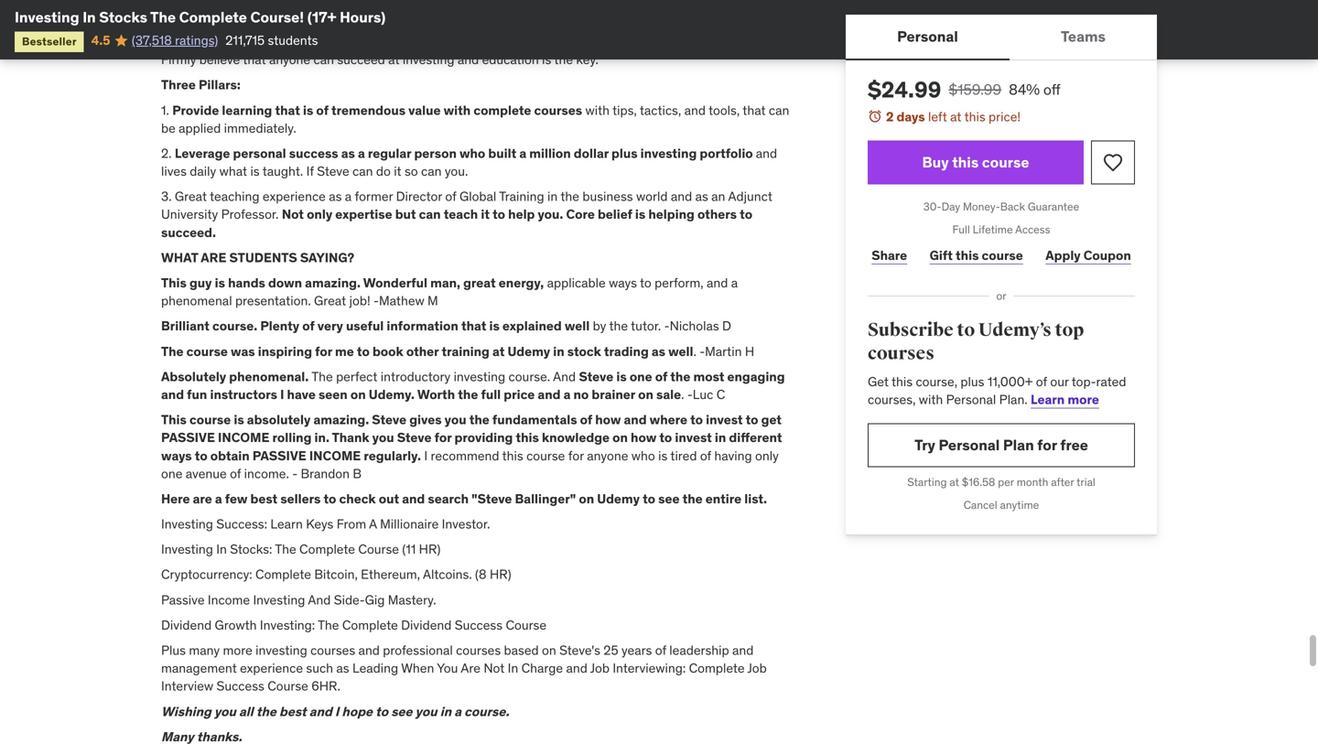Task type: locate. For each thing, give the bounding box(es) containing it.
hr)
[[419, 541, 441, 558], [490, 566, 511, 583]]

useful
[[346, 318, 384, 334]]

not
[[282, 206, 304, 223], [484, 660, 505, 677]]

one inside steve is one of the most engaging and fun instructors i have seen on udemy. worth the full price and a no brainer on sale
[[630, 368, 652, 385]]

0 vertical spatial personal
[[897, 27, 958, 46]]

0 vertical spatial course.
[[212, 318, 257, 334]]

this up courses,
[[892, 373, 913, 390]]

only
[[307, 206, 333, 223], [755, 447, 779, 464]]

of up can teach
[[445, 188, 456, 205]]

the inside brilliant course. plenty of very useful information that is explained well by the tutor. -nicholas d the course was inspiring for me to book other training at udemy in stock trading as well . -martin h
[[609, 318, 628, 334]]

0 vertical spatial courses
[[534, 102, 582, 118]]

2 days left at this price!
[[886, 108, 1021, 125]]

0 vertical spatial well
[[565, 318, 590, 334]]

brilliant course. plenty of very useful information that is explained well by the tutor. -nicholas d the course was inspiring for me to book other training at udemy in stock trading as well . -martin h
[[161, 318, 755, 360]]

0 vertical spatial experience
[[263, 188, 326, 205]]

complete down gig
[[342, 617, 398, 633]]

to right hope
[[376, 703, 388, 720]]

1 dividend from the left
[[161, 617, 212, 633]]

0 horizontal spatial not
[[282, 206, 304, 223]]

1 horizontal spatial passive
[[253, 447, 306, 464]]

see
[[658, 491, 680, 507], [391, 703, 412, 720]]

for inside the this course is absolutely amazing. steve gives you the fundamentals of how and where to invest to get passive income rolling in. thank you steve for providing this knowledge on how to invest in different ways to obtain passive income regularly.
[[434, 430, 452, 446]]

great
[[463, 275, 496, 291]]

0 vertical spatial more
[[1068, 391, 1099, 408]]

regular
[[368, 145, 411, 162]]

course up based at the bottom of page
[[506, 617, 547, 633]]

to left udemy's
[[957, 319, 975, 341]]

0 horizontal spatial udemy
[[508, 343, 550, 360]]

do
[[376, 163, 391, 179]]

0 vertical spatial udemy
[[508, 343, 550, 360]]

1 this from the top
[[161, 275, 187, 291]]

millionaire
[[380, 516, 439, 532]]

is helping
[[635, 206, 695, 223]]

0 horizontal spatial great
[[175, 188, 207, 205]]

1 vertical spatial that
[[461, 318, 486, 334]]

to left perform,
[[640, 275, 652, 291]]

not inside here are a few best sellers to check out and search "steve ballinger" on udemy to see the entire list. investing success: learn keys from a millionaire investor. investing in stocks: the complete course (11 hr) cryptocurrency: complete bitcoin, ethereum, altcoins. (8 hr) passive income investing and side-gig mastery. dividend growth investing: the complete dividend success course plus many more investing courses and professional courses based on steve's 25 years of leadership and management experience such as leading when you are not in charge and job interviewing: complete job interview success course 6hr. wishing you all the best and i hope to see you in a course.
[[484, 660, 505, 677]]

the inside udemy's #1 personal finance and investing instructor. thank you students! plus, business, leadership, and management courses. firmly believe that anyone can succeed at investing and education is the key. three pillars:
[[554, 51, 573, 68]]

it inside not only expertise but can teach it to help you. core belief is helping others to succeed.
[[481, 206, 490, 223]]

can inside with tips, tactics, and tools, that can be applied immediately.
[[769, 102, 790, 118]]

course inside "button"
[[982, 153, 1029, 172]]

for
[[315, 343, 332, 360], [434, 430, 452, 446], [1038, 436, 1057, 454], [568, 447, 584, 464]]

1 vertical spatial i
[[424, 447, 428, 464]]

2 horizontal spatial with
[[919, 391, 943, 408]]

amazing.
[[305, 275, 361, 291], [314, 412, 369, 428]]

that
[[243, 51, 266, 68], [461, 318, 486, 334]]

anyone down students
[[269, 51, 310, 68]]

and right tactics,
[[684, 102, 706, 118]]

0 vertical spatial plus
[[612, 145, 638, 162]]

in up 4.5
[[83, 8, 96, 27]]

personal inside button
[[897, 27, 958, 46]]

1 horizontal spatial one
[[630, 368, 652, 385]]

a up expertise
[[345, 188, 352, 205]]

course up absolutely
[[186, 343, 228, 360]]

personal inside get this course, plus 11,000+ of our top-rated courses, with personal plan.
[[946, 391, 996, 408]]

0 horizontal spatial ways
[[161, 447, 192, 464]]

1 horizontal spatial and
[[553, 368, 576, 385]]

finance
[[311, 1, 367, 17]]

learn more
[[1031, 391, 1099, 408]]

11,000+
[[988, 373, 1033, 390]]

udemy's
[[161, 1, 220, 17]]

personal up '$16.58' on the bottom right
[[939, 436, 1000, 454]]

1 vertical spatial more
[[223, 642, 252, 659]]

person
[[414, 145, 457, 162]]

ways right applicable
[[609, 275, 637, 291]]

on right ballinger"
[[579, 491, 594, 507]]

0 vertical spatial anyone
[[269, 51, 310, 68]]

for down the knowledge
[[568, 447, 584, 464]]

success up are
[[455, 617, 503, 633]]

tab list containing personal
[[846, 15, 1157, 60]]

buy this course button
[[868, 141, 1084, 185]]

belief
[[598, 206, 632, 223]]

0 horizontal spatial courses
[[310, 642, 355, 659]]

1 horizontal spatial only
[[755, 447, 779, 464]]

1 vertical spatial experience
[[240, 660, 303, 677]]

. inside brilliant course. plenty of very useful information that is explained well by the tutor. -nicholas d the course was inspiring for me to book other training at udemy in stock trading as well . -martin h
[[694, 343, 697, 360]]

1 vertical spatial in
[[216, 541, 227, 558]]

0 horizontal spatial income
[[218, 430, 270, 446]]

at left '$16.58' on the bottom right
[[950, 475, 959, 489]]

best left and i
[[279, 703, 306, 720]]

- right job!
[[374, 293, 379, 309]]

course.
[[212, 318, 257, 334], [509, 368, 550, 385], [464, 703, 509, 720]]

0 vertical spatial one
[[630, 368, 652, 385]]

personal
[[233, 145, 286, 162]]

1 job from the left
[[590, 660, 610, 677]]

0 horizontal spatial course
[[268, 678, 308, 695]]

of inside steve is one of the most engaging and fun instructors i have seen on udemy. worth the full price and a no brainer on sale
[[655, 368, 668, 385]]

this down providing
[[502, 447, 523, 464]]

gift this course link
[[926, 237, 1027, 274]]

gift
[[930, 247, 953, 263]]

ways up avenue
[[161, 447, 192, 464]]

investing up investing:
[[253, 592, 305, 608]]

only inside not only expertise but can teach it to help you. core belief is helping others to succeed.
[[307, 206, 333, 223]]

having
[[714, 447, 752, 464]]

management
[[344, 26, 420, 43]]

1 vertical spatial anyone
[[587, 447, 628, 464]]

1 horizontal spatial how
[[631, 430, 657, 446]]

director
[[396, 188, 442, 205]]

udemy inside here are a few best sellers to check out and search "steve ballinger" on udemy to see the entire list. investing success: learn keys from a millionaire investor. investing in stocks: the complete course (11 hr) cryptocurrency: complete bitcoin, ethereum, altcoins. (8 hr) passive income investing and side-gig mastery. dividend growth investing: the complete dividend success course plus many more investing courses and professional courses based on steve's 25 years of leadership and management experience such as leading when you are not in charge and job interviewing: complete job interview success course 6hr. wishing you all the best and i hope to see you in a course.
[[597, 491, 640, 507]]

students
[[229, 249, 297, 266]]

0 vertical spatial passive
[[161, 430, 215, 446]]

seen
[[319, 386, 348, 403]]

this down 'what'
[[161, 275, 187, 291]]

211,715
[[225, 32, 265, 48]]

and inside and lives daily what is taught. if steve can do it so can you.
[[756, 145, 777, 162]]

0 vertical spatial amazing.
[[305, 275, 361, 291]]

0 horizontal spatial best
[[250, 491, 278, 507]]

1 horizontal spatial hr)
[[490, 566, 511, 583]]

2.
[[161, 145, 172, 162]]

0 horizontal spatial see
[[391, 703, 412, 720]]

1 horizontal spatial with
[[585, 102, 610, 118]]

course. up price
[[509, 368, 550, 385]]

at right "training" at left
[[493, 343, 505, 360]]

1 horizontal spatial anyone
[[587, 447, 628, 464]]

a inside 3. great teaching experience as a former director of global training in the business world and as an adjunct university professor.
[[345, 188, 352, 205]]

with down the course,
[[919, 391, 943, 408]]

can down students
[[314, 51, 334, 68]]

tactics,
[[640, 102, 681, 118]]

training
[[442, 343, 490, 360]]

university
[[161, 206, 218, 223]]

it down global
[[481, 206, 490, 223]]

money-
[[963, 200, 1000, 214]]

course up back
[[982, 153, 1029, 172]]

the up you. core
[[561, 188, 579, 205]]

personal down the course,
[[946, 391, 996, 408]]

out
[[379, 491, 399, 507]]

former
[[355, 188, 393, 205]]

who up you.
[[460, 145, 485, 162]]

experience inside here are a few best sellers to check out and search "steve ballinger" on udemy to see the entire list. investing success: learn keys from a millionaire investor. investing in stocks: the complete course (11 hr) cryptocurrency: complete bitcoin, ethereum, altcoins. (8 hr) passive income investing and side-gig mastery. dividend growth investing: the complete dividend success course plus many more investing courses and professional courses based on steve's 25 years of leadership and management experience such as leading when you are not in charge and job interviewing: complete job interview success course 6hr. wishing you all the best and i hope to see you in a course.
[[240, 660, 303, 677]]

and inside with tips, tactics, and tools, that can be applied immediately.
[[684, 102, 706, 118]]

to inside applicable ways to perform, and a phenomenal presentation. great job! -mathew m
[[640, 275, 652, 291]]

the inside the this course is absolutely amazing. steve gives you the fundamentals of how and where to invest to get passive income rolling in. thank you steve for providing this knowledge on how to invest in different ways to obtain passive income regularly.
[[469, 412, 490, 428]]

for inside i recommend this course for anyone who is tired of having only one avenue of income. - brandon b
[[568, 447, 584, 464]]

personal up the $24.99 in the right top of the page
[[897, 27, 958, 46]]

0 vertical spatial how
[[595, 412, 621, 428]]

is inside udemy's #1 personal finance and investing instructor. thank you students! plus, business, leadership, and management courses. firmly believe that anyone can succeed at investing and education is the key. three pillars:
[[542, 51, 551, 68]]

this
[[965, 108, 986, 125], [952, 153, 979, 172], [956, 247, 979, 263], [892, 373, 913, 390], [516, 430, 539, 446], [502, 447, 523, 464]]

this inside the this course is absolutely amazing. steve gives you the fundamentals of how and where to invest to get passive income rolling in. thank you steve for providing this knowledge on how to invest in different ways to obtain passive income regularly.
[[161, 412, 187, 428]]

1 horizontal spatial best
[[279, 703, 306, 720]]

for down gives
[[434, 430, 452, 446]]

and left where
[[624, 412, 647, 428]]

1 vertical spatial only
[[755, 447, 779, 464]]

- right tutor.
[[664, 318, 670, 334]]

1 vertical spatial great
[[314, 293, 346, 309]]

in inside here are a few best sellers to check out and search "steve ballinger" on udemy to see the entire list. investing success: learn keys from a millionaire investor. investing in stocks: the complete course (11 hr) cryptocurrency: complete bitcoin, ethereum, altcoins. (8 hr) passive income investing and side-gig mastery. dividend growth investing: the complete dividend success course plus many more investing courses and professional courses based on steve's 25 years of leadership and management experience such as leading when you are not in charge and job interviewing: complete job interview success course 6hr. wishing you all the best and i hope to see you in a course.
[[440, 703, 451, 720]]

is left explained
[[489, 318, 500, 334]]

this inside i recommend this course for anyone who is tired of having only one avenue of income. - brandon b
[[502, 447, 523, 464]]

udemy down explained
[[508, 343, 550, 360]]

course!
[[250, 8, 304, 27]]

the left key.
[[554, 51, 573, 68]]

a
[[358, 145, 365, 162], [519, 145, 527, 162], [345, 188, 352, 205], [731, 275, 738, 291], [564, 386, 571, 403], [215, 491, 222, 507], [454, 703, 461, 720]]

this for this course is absolutely amazing. steve gives you the fundamentals of how and where to invest to get passive income rolling in. thank you steve for providing this knowledge on how to invest in different ways to obtain passive income regularly.
[[161, 412, 187, 428]]

0 horizontal spatial and
[[308, 592, 331, 608]]

it
[[394, 163, 402, 179], [481, 206, 490, 223]]

income. -
[[244, 465, 298, 482]]

courses inside subscribe to udemy's top courses
[[868, 343, 935, 365]]

steve up no
[[579, 368, 614, 385]]

obtain
[[210, 447, 250, 464]]

amazing. down saying? at the left top of page
[[305, 275, 361, 291]]

course inside the this course is absolutely amazing. steve gives you the fundamentals of how and where to invest to get passive income rolling in. thank you steve for providing this knowledge on how to invest in different ways to obtain passive income regularly.
[[190, 412, 231, 428]]

who inside i recommend this course for anyone who is tired of having only one avenue of income. - brandon b
[[632, 447, 655, 464]]

course inside i recommend this course for anyone who is tired of having only one avenue of income. - brandon b
[[527, 447, 565, 464]]

saying?
[[300, 249, 354, 266]]

in inside the this course is absolutely amazing. steve gives you the fundamentals of how and where to invest to get passive income rolling in. thank you steve for providing this knowledge on how to invest in different ways to obtain passive income regularly.
[[715, 430, 726, 446]]

of left the very
[[302, 318, 315, 334]]

amazing. up thank
[[314, 412, 369, 428]]

at
[[388, 51, 400, 68], [950, 108, 962, 125], [493, 343, 505, 360], [950, 475, 959, 489]]

and right perform,
[[707, 275, 728, 291]]

you. core
[[538, 206, 595, 223]]

the left entire
[[683, 491, 703, 507]]

steve's
[[559, 642, 601, 659]]

more down top- at right
[[1068, 391, 1099, 408]]

0 horizontal spatial learn
[[270, 516, 303, 532]]

to inside subscribe to udemy's top courses
[[957, 319, 975, 341]]

udemy inside brilliant course. plenty of very useful information that is explained well by the tutor. -nicholas d the course was inspiring for me to book other training at udemy in stock trading as well . -martin h
[[508, 343, 550, 360]]

a inside applicable ways to perform, and a phenomenal presentation. great job! -mathew m
[[731, 275, 738, 291]]

of up "sale"
[[655, 368, 668, 385]]

what
[[161, 249, 198, 266]]

0 vertical spatial that
[[243, 51, 266, 68]]

2 this from the top
[[161, 412, 187, 428]]

this down absolutely
[[161, 412, 187, 428]]

apply coupon button
[[1042, 237, 1135, 274]]

1 vertical spatial plus
[[961, 373, 985, 390]]

tools, that
[[709, 102, 766, 118]]

you up regularly.
[[372, 430, 394, 446]]

1 vertical spatial amazing.
[[314, 412, 369, 428]]

keys
[[306, 516, 334, 532]]

2 job from the left
[[747, 660, 767, 677]]

0 vertical spatial great
[[175, 188, 207, 205]]

2 vertical spatial courses
[[310, 642, 355, 659]]

the left full
[[458, 386, 478, 403]]

and
[[320, 26, 341, 43], [458, 51, 479, 68], [684, 102, 706, 118], [756, 145, 777, 162], [671, 188, 692, 205], [707, 275, 728, 291], [161, 386, 184, 403], [538, 386, 561, 403], [624, 412, 647, 428], [402, 491, 425, 507], [358, 642, 380, 659], [732, 642, 754, 659], [566, 660, 588, 677]]

0 horizontal spatial i
[[280, 386, 284, 403]]

stocks:
[[230, 541, 272, 558]]

1 vertical spatial who
[[632, 447, 655, 464]]

1 horizontal spatial that
[[461, 318, 486, 334]]

sale
[[656, 386, 681, 403]]

2 vertical spatial course.
[[464, 703, 509, 720]]

1 vertical spatial well
[[668, 343, 694, 360]]

30-day money-back guarantee full lifetime access
[[924, 200, 1080, 237]]

1 horizontal spatial not
[[484, 660, 505, 677]]

learn
[[1031, 391, 1065, 408], [270, 516, 303, 532]]

for left me
[[315, 343, 332, 360]]

amazing. inside the this course is absolutely amazing. steve gives you the fundamentals of how and where to invest to get passive income rolling in. thank you steve for providing this knowledge on how to invest in different ways to obtain passive income regularly.
[[314, 412, 369, 428]]

see down tired
[[658, 491, 680, 507]]

1 vertical spatial this
[[161, 412, 187, 428]]

1 horizontal spatial udemy
[[597, 491, 640, 507]]

tremendous
[[331, 102, 406, 118]]

0 vertical spatial i
[[280, 386, 284, 403]]

world
[[636, 188, 668, 205]]

1 vertical spatial not
[[484, 660, 505, 677]]

well left by
[[565, 318, 590, 334]]

in inside brilliant course. plenty of very useful information that is explained well by the tutor. -nicholas d the course was inspiring for me to book other training at udemy in stock trading as well . -martin h
[[553, 343, 565, 360]]

2. leverage personal success as a regular person who built a million dollar plus investing portfolio
[[161, 145, 756, 162]]

only up saying? at the left top of page
[[307, 206, 333, 223]]

1 horizontal spatial learn
[[1031, 391, 1065, 408]]

hours)
[[340, 8, 386, 27]]

1 vertical spatial it
[[481, 206, 490, 223]]

anyone inside i recommend this course for anyone who is tired of having only one avenue of income. - brandon b
[[587, 447, 628, 464]]

0 horizontal spatial passive
[[161, 430, 215, 446]]

education
[[482, 51, 539, 68]]

wishing
[[161, 703, 211, 720]]

1 vertical spatial invest
[[675, 430, 712, 446]]

1 vertical spatial courses
[[868, 343, 935, 365]]

1 horizontal spatial well
[[668, 343, 694, 360]]

1 horizontal spatial income
[[309, 447, 361, 464]]

1 horizontal spatial see
[[658, 491, 680, 507]]

courses up such
[[310, 642, 355, 659]]

is inside i recommend this course for anyone who is tired of having only one avenue of income. - brandon b
[[658, 447, 668, 464]]

can right tools, that
[[769, 102, 790, 118]]

0 vertical spatial not
[[282, 206, 304, 223]]

0 vertical spatial income
[[218, 430, 270, 446]]

explained
[[503, 318, 562, 334]]

this
[[161, 275, 187, 291], [161, 412, 187, 428]]

0 horizontal spatial .
[[681, 386, 684, 403]]

you
[[606, 1, 633, 17]]

great
[[175, 188, 207, 205], [314, 293, 346, 309]]

courses up million
[[534, 102, 582, 118]]

of up interviewing:
[[655, 642, 666, 659]]

at inside brilliant course. plenty of very useful information that is explained well by the tutor. -nicholas d the course was inspiring for me to book other training at udemy in stock trading as well . -martin h
[[493, 343, 505, 360]]

investing down "here"
[[161, 516, 213, 532]]

success:
[[216, 516, 267, 532]]

course. up "was inspiring"
[[212, 318, 257, 334]]

udemy's
[[979, 319, 1052, 341]]

i
[[280, 386, 284, 403], [424, 447, 428, 464]]

plan
[[1003, 436, 1034, 454]]

0 horizontal spatial with
[[444, 102, 471, 118]]

of up the knowledge
[[580, 412, 592, 428]]

plenty
[[260, 318, 299, 334]]

c
[[717, 386, 725, 403]]

that up "training" at left
[[461, 318, 486, 334]]

a right built
[[519, 145, 527, 162]]

(11
[[402, 541, 416, 558]]

0 vertical spatial .
[[694, 343, 697, 360]]

a inside steve is one of the most engaging and fun instructors i have seen on udemy. worth the full price and a no brainer on sale
[[564, 386, 571, 403]]

personal button
[[846, 15, 1010, 59]]

the right all
[[256, 703, 276, 720]]

this inside "button"
[[952, 153, 979, 172]]

investing down the courses.
[[403, 51, 455, 68]]

learn down our
[[1031, 391, 1065, 408]]

teaching
[[210, 188, 260, 205]]

as inside here are a few best sellers to check out and search "steve ballinger" on udemy to see the entire list. investing success: learn keys from a millionaire investor. investing in stocks: the complete course (11 hr) cryptocurrency: complete bitcoin, ethereum, altcoins. (8 hr) passive income investing and side-gig mastery. dividend growth investing: the complete dividend success course plus many more investing courses and professional courses based on steve's 25 years of leadership and management experience such as leading when you are not in charge and job interviewing: complete job interview success course 6hr. wishing you all the best and i hope to see you in a course.
[[336, 660, 349, 677]]

investing up full
[[454, 368, 505, 385]]

absolutely
[[247, 412, 311, 428]]

0 vertical spatial learn
[[1031, 391, 1065, 408]]

1 vertical spatial ways
[[161, 447, 192, 464]]

1 vertical spatial course
[[506, 617, 547, 633]]

1 vertical spatial udemy
[[597, 491, 640, 507]]

to left entire
[[643, 491, 656, 507]]

as left an
[[695, 188, 708, 205]]

a right are
[[215, 491, 222, 507]]

and up leading
[[358, 642, 380, 659]]

2 horizontal spatial courses
[[868, 343, 935, 365]]

0 vertical spatial who
[[460, 145, 485, 162]]

learn down sellers
[[270, 516, 303, 532]]

for inside brilliant course. plenty of very useful information that is explained well by the tutor. -nicholas d the course was inspiring for me to book other training at udemy in stock trading as well . -martin h
[[315, 343, 332, 360]]

2 vertical spatial personal
[[939, 436, 1000, 454]]

0 vertical spatial only
[[307, 206, 333, 223]]

0 horizontal spatial job
[[590, 660, 610, 677]]

succeed
[[337, 51, 385, 68]]

and inside the this course is absolutely amazing. steve gives you the fundamentals of how and where to invest to get passive income rolling in. thank you steve for providing this knowledge on how to invest in different ways to obtain passive income regularly.
[[624, 412, 647, 428]]

0 horizontal spatial more
[[223, 642, 252, 659]]

the
[[150, 8, 176, 27], [161, 343, 184, 360], [312, 368, 333, 385], [275, 541, 296, 558], [318, 617, 339, 633]]

this inside get this course, plus 11,000+ of our top-rated courses, with personal plan.
[[892, 373, 913, 390]]

where
[[650, 412, 688, 428]]

investing down tactics,
[[641, 145, 697, 162]]

0 horizontal spatial only
[[307, 206, 333, 223]]

thank
[[560, 1, 604, 17]]

passive up avenue
[[161, 430, 215, 446]]

plus inside get this course, plus 11,000+ of our top-rated courses, with personal plan.
[[961, 373, 985, 390]]

can inside udemy's #1 personal finance and investing instructor. thank you students! plus, business, leadership, and management courses. firmly believe that anyone can succeed at investing and education is the key. three pillars:
[[314, 51, 334, 68]]

investing inside udemy's #1 personal finance and investing instructor. thank you students! plus, business, leadership, and management courses. firmly believe that anyone can succeed at investing and education is the key. three pillars:
[[403, 51, 455, 68]]

if
[[306, 163, 314, 179]]

course down the knowledge
[[527, 447, 565, 464]]

2 horizontal spatial in
[[508, 660, 518, 677]]

1 horizontal spatial who
[[632, 447, 655, 464]]

phenomenal.
[[229, 368, 309, 385]]

can left do
[[353, 163, 373, 179]]

course
[[358, 541, 399, 558], [506, 617, 547, 633], [268, 678, 308, 695]]

2 horizontal spatial course
[[506, 617, 547, 633]]

tab list
[[846, 15, 1157, 60]]

is inside brilliant course. plenty of very useful information that is explained well by the tutor. -nicholas d the course was inspiring for me to book other training at udemy in stock trading as well . -martin h
[[489, 318, 500, 334]]

mastery.
[[388, 592, 436, 608]]

for left free
[[1038, 436, 1057, 454]]

0 vertical spatial ways
[[609, 275, 637, 291]]

0 horizontal spatial success
[[217, 678, 264, 695]]

as down tutor.
[[652, 343, 666, 360]]

altcoins.
[[423, 566, 472, 583]]

in up cryptocurrency:
[[216, 541, 227, 558]]

the right by
[[609, 318, 628, 334]]

in.
[[315, 430, 329, 446]]

best down income. -
[[250, 491, 278, 507]]



Task type: describe. For each thing, give the bounding box(es) containing it.
portfolio
[[700, 145, 753, 162]]

based
[[504, 642, 539, 659]]

lifetime
[[973, 222, 1013, 237]]

providing
[[455, 430, 513, 446]]

1 horizontal spatial in
[[216, 541, 227, 558]]

can teach
[[419, 206, 478, 223]]

is inside the this course is absolutely amazing. steve gives you the fundamentals of how and where to invest to get passive income rolling in. thank you steve for providing this knowledge on how to invest in different ways to obtain passive income regularly.
[[234, 412, 244, 428]]

top
[[1055, 319, 1084, 341]]

that inside brilliant course. plenty of very useful information that is explained well by the tutor. -nicholas d the course was inspiring for me to book other training at udemy in stock trading as well . -martin h
[[461, 318, 486, 334]]

one inside i recommend this course for anyone who is tired of having only one avenue of income. - brandon b
[[161, 465, 183, 482]]

i inside steve is one of the most engaging and fun instructors i have seen on udemy. worth the full price and a no brainer on sale
[[280, 386, 284, 403]]

more inside here are a few best sellers to check out and search "steve ballinger" on udemy to see the entire list. investing success: learn keys from a millionaire investor. investing in stocks: the complete course (11 hr) cryptocurrency: complete bitcoin, ethereum, altcoins. (8 hr) passive income investing and side-gig mastery. dividend growth investing: the complete dividend success course plus many more investing courses and professional courses based on steve's 25 years of leadership and management experience such as leading when you are not in charge and job interviewing: complete job interview success course 6hr. wishing you all the best and i hope to see you in a course.
[[223, 642, 252, 659]]

1 vertical spatial income
[[309, 447, 361, 464]]

pillars:
[[199, 77, 241, 93]]

perfect
[[336, 368, 378, 385]]

brilliant
[[161, 318, 210, 334]]

is right guy
[[215, 275, 225, 291]]

great inside 3. great teaching experience as a former director of global training in the business world and as an adjunct university professor.
[[175, 188, 207, 205]]

complete down leadership
[[689, 660, 745, 677]]

the inside 3. great teaching experience as a former director of global training in the business world and as an adjunct university professor.
[[561, 188, 579, 205]]

and inside applicable ways to perform, and a phenomenal presentation. great job! -mathew m
[[707, 275, 728, 291]]

fun
[[187, 386, 207, 403]]

coupon
[[1084, 247, 1131, 263]]

or
[[997, 289, 1007, 303]]

at inside udemy's #1 personal finance and investing instructor. thank you students! plus, business, leadership, and management courses. firmly believe that anyone can succeed at investing and education is the key. three pillars:
[[388, 51, 400, 68]]

1 vertical spatial best
[[279, 703, 306, 720]]

is inside steve is one of the most engaging and fun instructors i have seen on udemy. worth the full price and a no brainer on sale
[[616, 368, 627, 385]]

introductory
[[381, 368, 451, 385]]

not only expertise but can teach it to help you. core belief is helping others to succeed.
[[161, 206, 753, 241]]

2 vertical spatial in
[[508, 660, 518, 677]]

others
[[698, 206, 737, 223]]

to down luc in the bottom of the page
[[690, 412, 703, 428]]

learn inside here are a few best sellers to check out and search "steve ballinger" on udemy to see the entire list. investing success: learn keys from a millionaire investor. investing in stocks: the complete course (11 hr) cryptocurrency: complete bitcoin, ethereum, altcoins. (8 hr) passive income investing and side-gig mastery. dividend growth investing: the complete dividend success course plus many more investing courses and professional courses based on steve's 25 years of leadership and management experience such as leading when you are not in charge and job interviewing: complete job interview success course 6hr. wishing you all the best and i hope to see you in a course.
[[270, 516, 303, 532]]

you
[[437, 660, 458, 677]]

taught.
[[263, 163, 303, 179]]

on left "sale"
[[638, 386, 654, 403]]

and up fundamentals
[[538, 386, 561, 403]]

as up expertise
[[329, 188, 342, 205]]

1 horizontal spatial more
[[1068, 391, 1099, 408]]

hope
[[342, 703, 373, 720]]

very
[[317, 318, 343, 334]]

#1
[[223, 1, 237, 17]]

0 vertical spatial see
[[658, 491, 680, 507]]

a left regular
[[358, 145, 365, 162]]

and down steve's
[[566, 660, 588, 677]]

when
[[401, 660, 434, 677]]

daily
[[190, 163, 216, 179]]

you left all
[[214, 703, 236, 720]]

0 vertical spatial and
[[553, 368, 576, 385]]

to left help
[[493, 206, 505, 223]]

plus,
[[161, 26, 189, 43]]

of inside 3. great teaching experience as a former director of global training in the business world and as an adjunct university professor.
[[445, 188, 456, 205]]

month
[[1017, 475, 1049, 489]]

to down where
[[659, 430, 672, 446]]

investing up bestseller
[[15, 8, 79, 27]]

steve down gives
[[397, 430, 432, 446]]

a down you
[[454, 703, 461, 720]]

learn more link
[[1031, 391, 1099, 408]]

the up "sale"
[[670, 368, 691, 385]]

this right gift
[[956, 247, 979, 263]]

1 vertical spatial .
[[681, 386, 684, 403]]

investing inside here are a few best sellers to check out and search "steve ballinger" on udemy to see the entire list. investing success: learn keys from a millionaire investor. investing in stocks: the complete course (11 hr) cryptocurrency: complete bitcoin, ethereum, altcoins. (8 hr) passive income investing and side-gig mastery. dividend growth investing: the complete dividend success course plus many more investing courses and professional courses based on steve's 25 years of leadership and management experience such as leading when you are not in charge and job interviewing: complete job interview success course 6hr. wishing you all the best and i hope to see you in a course.
[[256, 642, 307, 659]]

of inside brilliant course. plenty of very useful information that is explained well by the tutor. -nicholas d the course was inspiring for me to book other training at udemy in stock trading as well . -martin h
[[302, 318, 315, 334]]

- right "sale"
[[687, 386, 693, 403]]

not inside not only expertise but can teach it to help you. core belief is helping others to succeed.
[[282, 206, 304, 223]]

from
[[337, 516, 366, 532]]

that inside udemy's #1 personal finance and investing instructor. thank you students! plus, business, leadership, and management courses. firmly believe that anyone can succeed at investing and education is the key. three pillars:
[[243, 51, 266, 68]]

try personal plan for free link
[[868, 423, 1135, 467]]

0 vertical spatial invest
[[706, 412, 743, 428]]

be
[[161, 120, 176, 136]]

ways inside applicable ways to perform, and a phenomenal presentation. great job! -mathew m
[[609, 275, 637, 291]]

share
[[872, 247, 907, 263]]

students
[[268, 32, 318, 48]]

course. inside here are a few best sellers to check out and search "steve ballinger" on udemy to see the entire list. investing success: learn keys from a millionaire investor. investing in stocks: the complete course (11 hr) cryptocurrency: complete bitcoin, ethereum, altcoins. (8 hr) passive income investing and side-gig mastery. dividend growth investing: the complete dividend success course plus many more investing courses and professional courses based on steve's 25 years of leadership and management experience such as leading when you are not in charge and job interviewing: complete job interview success course 6hr. wishing you all the best and i hope to see you in a course.
[[464, 703, 509, 720]]

of inside get this course, plus 11,000+ of our top-rated courses, with personal plan.
[[1036, 373, 1047, 390]]

steve inside and lives daily what is taught. if steve can do it so can you.
[[317, 163, 349, 179]]

- inside applicable ways to perform, and a phenomenal presentation. great job! -mathew m
[[374, 293, 379, 309]]

0 horizontal spatial hr)
[[419, 541, 441, 558]]

this inside the this course is absolutely amazing. steve gives you the fundamentals of how and where to invest to get passive income rolling in. thank you steve for providing this knowledge on how to invest in different ways to obtain passive income regularly.
[[516, 430, 539, 446]]

great inside applicable ways to perform, and a phenomenal presentation. great job! -mathew m
[[314, 293, 346, 309]]

(17+
[[307, 8, 336, 27]]

full
[[481, 386, 501, 403]]

the right stocks:
[[275, 541, 296, 558]]

day
[[942, 200, 960, 214]]

b
[[353, 465, 362, 482]]

complete up ratings)
[[179, 8, 247, 27]]

1 vertical spatial hr)
[[490, 566, 511, 583]]

- up most
[[700, 343, 705, 360]]

immediately.
[[224, 120, 296, 136]]

teams
[[1061, 27, 1106, 46]]

1 horizontal spatial course
[[358, 541, 399, 558]]

phenomenal
[[161, 293, 232, 309]]

sellers
[[280, 491, 321, 507]]

only inside i recommend this course for anyone who is tired of having only one avenue of income. - brandon b
[[755, 447, 779, 464]]

investing up cryptocurrency:
[[161, 541, 213, 558]]

of up success
[[316, 102, 329, 118]]

success
[[289, 145, 338, 162]]

students!
[[636, 1, 708, 17]]

$24.99
[[868, 76, 941, 103]]

to up different
[[746, 412, 759, 428]]

of right tired
[[700, 447, 711, 464]]

business,
[[192, 26, 247, 43]]

most
[[693, 368, 725, 385]]

3. great teaching experience as a former director of global training in the business world and as an adjunct university professor.
[[161, 188, 773, 223]]

on down perfect
[[350, 386, 366, 403]]

0 horizontal spatial how
[[595, 412, 621, 428]]

perform,
[[655, 275, 704, 291]]

steve down udemy.
[[372, 412, 407, 428]]

this down the $159.99 on the right top
[[965, 108, 986, 125]]

courses inside here are a few best sellers to check out and search "steve ballinger" on udemy to see the entire list. investing success: learn keys from a millionaire investor. investing in stocks: the complete course (11 hr) cryptocurrency: complete bitcoin, ethereum, altcoins. (8 hr) passive income investing and side-gig mastery. dividend growth investing: the complete dividend success course plus many more investing courses and professional courses based on steve's 25 years of leadership and management experience such as leading when you are not in charge and job interviewing: complete job interview success course 6hr. wishing you all the best and i hope to see you in a course.
[[310, 642, 355, 659]]

you down "when"
[[415, 703, 437, 720]]

million
[[529, 145, 571, 162]]

to down adjunct
[[740, 206, 753, 223]]

of inside the this course is absolutely amazing. steve gives you the fundamentals of how and where to invest to get passive income rolling in. thank you steve for providing this knowledge on how to invest in different ways to obtain passive income regularly.
[[580, 412, 592, 428]]

and right leadership
[[732, 642, 754, 659]]

thank
[[332, 430, 369, 446]]

and inside here are a few best sellers to check out and search "steve ballinger" on udemy to see the entire list. investing success: learn keys from a millionaire investor. investing in stocks: the complete course (11 hr) cryptocurrency: complete bitcoin, ethereum, altcoins. (8 hr) passive income investing and side-gig mastery. dividend growth investing: the complete dividend success course plus many more investing courses and professional courses based on steve's 25 years of leadership and management experience such as leading when you are not in charge and job interviewing: complete job interview success course 6hr. wishing you all the best and i hope to see you in a course.
[[308, 592, 331, 608]]

and left fun at the bottom
[[161, 386, 184, 403]]

211,715 students
[[225, 32, 318, 48]]

and inside 3. great teaching experience as a former director of global training in the business world and as an adjunct university professor.
[[671, 188, 692, 205]]

can down person
[[421, 163, 442, 179]]

on inside the this course is absolutely amazing. steve gives you the fundamentals of how and where to invest to get passive income rolling in. thank you steve for providing this knowledge on how to invest in different ways to obtain passive income regularly.
[[613, 430, 628, 446]]

$16.58
[[962, 475, 996, 489]]

absolutely phenomenal. the perfect introductory investing course. and
[[161, 368, 579, 385]]

applicable
[[547, 275, 606, 291]]

anyone inside udemy's #1 personal finance and investing instructor. thank you students! plus, business, leadership, and management courses. firmly believe that anyone can succeed at investing and education is the key. three pillars:
[[269, 51, 310, 68]]

ethereum,
[[361, 566, 420, 583]]

interviewing:
[[613, 660, 686, 677]]

complete
[[474, 102, 531, 118]]

1. provide learning that is of tremendous value with complete courses
[[161, 102, 582, 118]]

wishlist image
[[1102, 152, 1124, 174]]

of down obtain on the left
[[230, 465, 241, 482]]

on up charge
[[542, 642, 556, 659]]

all
[[239, 703, 253, 720]]

course inside brilliant course. plenty of very useful information that is explained well by the tutor. -nicholas d the course was inspiring for me to book other training at udemy in stock trading as well . -martin h
[[186, 343, 228, 360]]

0 horizontal spatial well
[[565, 318, 590, 334]]

trading
[[604, 343, 649, 360]]

tips,
[[613, 102, 637, 118]]

teams button
[[1010, 15, 1157, 59]]

bitcoin,
[[314, 566, 358, 583]]

leverage
[[175, 145, 230, 162]]

and down the courses.
[[458, 51, 479, 68]]

in inside 3. great teaching experience as a former director of global training in the business world and as an adjunct university professor.
[[547, 188, 558, 205]]

value
[[408, 102, 441, 118]]

course. inside brilliant course. plenty of very useful information that is explained well by the tutor. -nicholas d the course was inspiring for me to book other training at udemy in stock trading as well . -martin h
[[212, 318, 257, 334]]

other
[[406, 343, 439, 360]]

training
[[499, 188, 544, 205]]

course down lifetime
[[982, 247, 1023, 263]]

bestseller
[[22, 34, 77, 48]]

is up success
[[303, 102, 313, 118]]

to down "brandon"
[[324, 491, 336, 507]]

management
[[161, 660, 237, 677]]

ways inside the this course is absolutely amazing. steve gives you the fundamentals of how and where to invest to get passive income rolling in. thank you steve for providing this knowledge on how to invest in different ways to obtain passive income regularly.
[[161, 447, 192, 464]]

to up avenue
[[195, 447, 208, 464]]

job!
[[349, 293, 370, 309]]

udemy's #1 personal finance and investing instructor. thank you students! plus, business, leadership, and management courses. firmly believe that anyone can succeed at investing and education is the key. three pillars:
[[161, 1, 708, 93]]

the up (37,518
[[150, 8, 176, 27]]

with inside get this course, plus 11,000+ of our top-rated courses, with personal plan.
[[919, 391, 943, 408]]

it inside and lives daily what is taught. if steve can do it so can you.
[[394, 163, 402, 179]]

martin
[[705, 343, 742, 360]]

years
[[622, 642, 652, 659]]

the up seen
[[312, 368, 333, 385]]

and right out
[[402, 491, 425, 507]]

alarm image
[[868, 109, 883, 124]]

this guy is hands down amazing. wonderful man, great energy,
[[161, 275, 544, 291]]

back
[[1000, 200, 1025, 214]]

0 horizontal spatial who
[[460, 145, 485, 162]]

provide
[[172, 102, 219, 118]]

as inside brilliant course. plenty of very useful information that is explained well by the tutor. -nicholas d the course was inspiring for me to book other training at udemy in stock trading as well . -martin h
[[652, 343, 666, 360]]

complete down stocks:
[[255, 566, 311, 583]]

"steve
[[472, 491, 512, 507]]

have
[[287, 386, 316, 403]]

with inside with tips, tactics, and tools, that can be applied immediately.
[[585, 102, 610, 118]]

subscribe to udemy's top courses
[[868, 319, 1084, 365]]

complete down keys
[[299, 541, 355, 558]]

0 vertical spatial in
[[83, 8, 96, 27]]

few
[[225, 491, 248, 507]]

3.
[[161, 188, 172, 205]]

as right success
[[341, 145, 355, 162]]

book
[[373, 343, 403, 360]]

investing:
[[260, 617, 315, 633]]

1 vertical spatial passive
[[253, 447, 306, 464]]

at right left on the top of page
[[950, 108, 962, 125]]

is inside and lives daily what is taught. if steve can do it so can you.
[[250, 163, 260, 179]]

me
[[335, 343, 354, 360]]

1 vertical spatial see
[[391, 703, 412, 720]]

and i
[[309, 703, 339, 720]]

experience inside 3. great teaching experience as a former director of global training in the business world and as an adjunct university professor.
[[263, 188, 326, 205]]

this for this guy is hands down amazing. wonderful man, great energy,
[[161, 275, 187, 291]]

gig
[[365, 592, 385, 608]]

to inside brilliant course. plenty of very useful information that is explained well by the tutor. -nicholas d the course was inspiring for me to book other training at udemy in stock trading as well . -martin h
[[357, 343, 370, 360]]

stock
[[567, 343, 601, 360]]

0 vertical spatial best
[[250, 491, 278, 507]]

i recommend this course for anyone who is tired of having only one avenue of income. - brandon b
[[161, 447, 779, 482]]

at inside starting at $16.58 per month after trial cancel anytime
[[950, 475, 959, 489]]

check
[[339, 491, 376, 507]]

and down finance
[[320, 26, 341, 43]]

a
[[369, 516, 377, 532]]

i inside i recommend this course for anyone who is tired of having only one avenue of income. - brandon b
[[424, 447, 428, 464]]

the down side-
[[318, 617, 339, 633]]

the inside brilliant course. plenty of very useful information that is explained well by the tutor. -nicholas d the course was inspiring for me to book other training at udemy in stock trading as well . -martin h
[[161, 343, 184, 360]]

1 vertical spatial how
[[631, 430, 657, 446]]

2 dividend from the left
[[401, 617, 452, 633]]

steve inside steve is one of the most engaging and fun instructors i have seen on udemy. worth the full price and a no brainer on sale
[[579, 368, 614, 385]]

1 horizontal spatial success
[[455, 617, 503, 633]]

you right gives
[[445, 412, 467, 428]]

help
[[508, 206, 535, 223]]

adjunct
[[728, 188, 773, 205]]

1 vertical spatial course.
[[509, 368, 550, 385]]

such
[[306, 660, 333, 677]]

of inside here are a few best sellers to check out and search "steve ballinger" on udemy to see the entire list. investing success: learn keys from a millionaire investor. investing in stocks: the complete course (11 hr) cryptocurrency: complete bitcoin, ethereum, altcoins. (8 hr) passive income investing and side-gig mastery. dividend growth investing: the complete dividend success course plus many more investing courses and professional courses based on steve's 25 years of leadership and management experience such as leading when you are not in charge and job interviewing: complete job interview success course 6hr. wishing you all the best and i hope to see you in a course.
[[655, 642, 666, 659]]



Task type: vqa. For each thing, say whether or not it's contained in the screenshot.
Subscribe
yes



